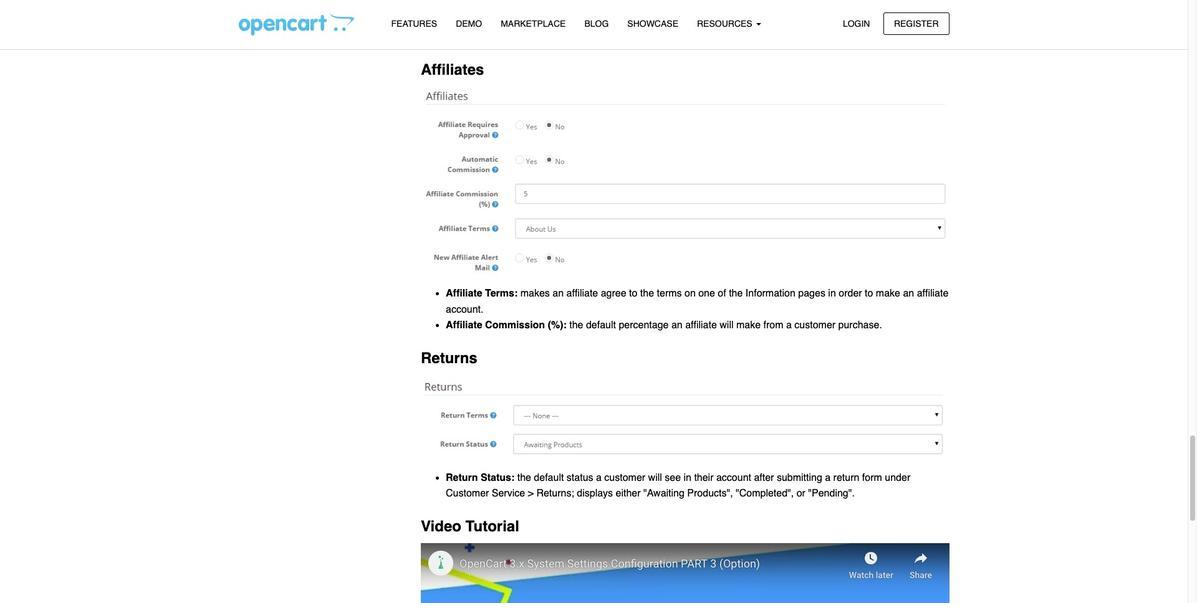 Task type: describe. For each thing, give the bounding box(es) containing it.
2 horizontal spatial affiliate
[[917, 288, 949, 299]]

register
[[894, 18, 939, 28]]

options affiliates image
[[421, 87, 949, 278]]

commission
[[485, 320, 545, 331]]

>
[[528, 488, 534, 499]]

the left terms
[[640, 288, 654, 299]]

will inside the default status a customer will see in their account after submitting a return form under customer service > returns; displays either "awaiting products", "completed", or "pending".
[[648, 472, 662, 483]]

the right lets at top
[[546, 15, 559, 27]]

a right from
[[786, 320, 792, 331]]

blog
[[584, 19, 609, 29]]

see
[[665, 472, 681, 483]]

displays
[[577, 488, 613, 499]]

form
[[862, 472, 882, 483]]

from
[[763, 320, 783, 331]]

service
[[492, 488, 525, 499]]

2 to from the left
[[865, 288, 873, 299]]

checkout
[[606, 15, 646, 27]]

if
[[693, 15, 698, 27]]

customer for is
[[562, 15, 603, 27]]

products",
[[687, 488, 733, 499]]

demo link
[[446, 13, 491, 35]]

opencart - open source shopping cart solution image
[[238, 13, 354, 36]]

affiliates
[[421, 61, 484, 78]]

either
[[616, 488, 641, 499]]

make inside makes an affiliate agree to the terms on one of the information pages in order to make an affiliate account.
[[876, 288, 900, 299]]

1 horizontal spatial an
[[671, 320, 683, 331]]

showcase
[[627, 19, 678, 29]]

the inside the default status a customer will see in their account after submitting a return form under customer service > returns; displays either "awaiting products", "completed", or "pending".
[[517, 472, 531, 483]]

affiliate terms:
[[446, 288, 520, 299]]

in inside the default status a customer will see in their account after submitting a return form under customer service > returns; displays either "awaiting products", "completed", or "pending".
[[684, 472, 691, 483]]

stock
[[446, 15, 473, 27]]

makes
[[520, 288, 550, 299]]

marketplace link
[[491, 13, 575, 35]]

under
[[885, 472, 910, 483]]

affiliate for affiliate commission (%): the default percentage an affiliate will make from a customer purchase.
[[446, 320, 482, 331]]

status
[[567, 472, 593, 483]]

checkout:
[[476, 15, 524, 27]]

order
[[839, 288, 862, 299]]

of inside makes an affiliate agree to the terms on one of the information pages in order to make an affiliate account.
[[718, 288, 726, 299]]

product
[[657, 15, 690, 27]]

demo
[[456, 19, 482, 29]]

1 horizontal spatial default
[[586, 320, 616, 331]]

showcase link
[[618, 13, 688, 35]]

a left the product
[[649, 15, 654, 27]]

blog link
[[575, 13, 618, 35]]

return
[[833, 472, 859, 483]]

the right one
[[729, 288, 743, 299]]

1 vertical spatial customer
[[794, 320, 836, 331]]

agree
[[601, 288, 626, 299]]

makes an affiliate agree to the terms on one of the information pages in order to make an affiliate account.
[[446, 288, 949, 315]]

video
[[421, 518, 461, 535]]

the default status a customer will see in their account after submitting a return form under customer service > returns; displays either "awaiting products", "completed", or "pending".
[[446, 472, 910, 499]]



Task type: locate. For each thing, give the bounding box(es) containing it.
resources link
[[688, 13, 770, 35]]

their
[[694, 472, 714, 483]]

affiliate
[[446, 288, 482, 299], [446, 320, 482, 331]]

an right makes
[[553, 288, 564, 299]]

the
[[546, 15, 559, 27], [640, 288, 654, 299], [729, 288, 743, 299], [569, 320, 583, 331], [517, 472, 531, 483]]

in right see
[[684, 472, 691, 483]]

default up returns;
[[534, 472, 564, 483]]

in inside makes an affiliate agree to the terms on one of the information pages in order to make an affiliate account.
[[828, 288, 836, 299]]

returns
[[421, 350, 477, 367]]

features link
[[382, 13, 446, 35]]

will down makes an affiliate agree to the terms on one of the information pages in order to make an affiliate account.
[[720, 320, 734, 331]]

to right order
[[865, 288, 873, 299]]

a
[[649, 15, 654, 27], [786, 320, 792, 331], [596, 472, 602, 483], [825, 472, 831, 483]]

"awaiting
[[643, 488, 684, 499]]

after
[[754, 472, 774, 483]]

stock.
[[746, 15, 772, 27]]

1 horizontal spatial affiliate
[[685, 320, 717, 331]]

0 horizontal spatial an
[[553, 288, 564, 299]]

the up the >
[[517, 472, 531, 483]]

resources
[[697, 19, 755, 29]]

1 vertical spatial will
[[648, 472, 662, 483]]

1 horizontal spatial in
[[828, 288, 836, 299]]

of right the out
[[735, 15, 744, 27]]

make left from
[[736, 320, 761, 331]]

customer left checkout
[[562, 15, 603, 27]]

1 horizontal spatial will
[[720, 320, 734, 331]]

will
[[720, 320, 734, 331], [648, 472, 662, 483]]

will left see
[[648, 472, 662, 483]]

0 vertical spatial in
[[828, 288, 836, 299]]

0 horizontal spatial of
[[718, 288, 726, 299]]

to
[[629, 288, 637, 299], [865, 288, 873, 299]]

or
[[797, 488, 805, 499]]

in left order
[[828, 288, 836, 299]]

login link
[[832, 12, 881, 35]]

marketplace
[[501, 19, 566, 29]]

percentage
[[619, 320, 669, 331]]

1 vertical spatial affiliate
[[446, 320, 482, 331]]

0 horizontal spatial in
[[684, 472, 691, 483]]

affiliate commission (%): the default percentage an affiliate will make from a customer purchase.
[[446, 320, 882, 331]]

affiliate for affiliate terms:
[[446, 288, 482, 299]]

2 horizontal spatial an
[[903, 288, 914, 299]]

default inside the default status a customer will see in their account after submitting a return form under customer service > returns; displays either "awaiting products", "completed", or "pending".
[[534, 472, 564, 483]]

2 horizontal spatial customer
[[794, 320, 836, 331]]

2 vertical spatial customer
[[604, 472, 645, 483]]

make
[[876, 288, 900, 299], [736, 320, 761, 331]]

it
[[701, 15, 706, 27]]

0 vertical spatial default
[[586, 320, 616, 331]]

(%):
[[548, 320, 567, 331]]

0 horizontal spatial to
[[629, 288, 637, 299]]

out
[[719, 15, 732, 27]]

make right order
[[876, 288, 900, 299]]

"completed",
[[736, 488, 794, 499]]

customer
[[562, 15, 603, 27], [794, 320, 836, 331], [604, 472, 645, 483]]

customer inside the default status a customer will see in their account after submitting a return form under customer service > returns; displays either "awaiting products", "completed", or "pending".
[[604, 472, 645, 483]]

return
[[446, 472, 478, 483]]

return status:
[[446, 472, 515, 483]]

0 vertical spatial make
[[876, 288, 900, 299]]

to right the agree
[[629, 288, 637, 299]]

purchase.
[[838, 320, 882, 331]]

features
[[391, 19, 437, 29]]

customer
[[446, 488, 489, 499]]

account
[[716, 472, 751, 483]]

of
[[735, 15, 744, 27], [718, 288, 726, 299]]

the right (%):
[[569, 320, 583, 331]]

register link
[[883, 12, 949, 35]]

status:
[[481, 472, 515, 483]]

"pending".
[[808, 488, 855, 499]]

an right order
[[903, 288, 914, 299]]

1 vertical spatial in
[[684, 472, 691, 483]]

affiliate
[[566, 288, 598, 299], [917, 288, 949, 299], [685, 320, 717, 331]]

2 affiliate from the top
[[446, 320, 482, 331]]

account.
[[446, 304, 483, 315]]

on
[[685, 288, 696, 299]]

terms
[[657, 288, 682, 299]]

1 horizontal spatial make
[[876, 288, 900, 299]]

customer up either at the bottom of page
[[604, 472, 645, 483]]

0 vertical spatial will
[[720, 320, 734, 331]]

0 vertical spatial affiliate
[[446, 288, 482, 299]]

1 to from the left
[[629, 288, 637, 299]]

information
[[746, 288, 795, 299]]

a up 'displays'
[[596, 472, 602, 483]]

1 vertical spatial of
[[718, 288, 726, 299]]

an down makes an affiliate agree to the terms on one of the information pages in order to make an affiliate account.
[[671, 320, 683, 331]]

login
[[843, 18, 870, 28]]

lets
[[527, 15, 543, 27]]

0 horizontal spatial default
[[534, 472, 564, 483]]

0 vertical spatial of
[[735, 15, 744, 27]]

affiliate down account.
[[446, 320, 482, 331]]

returns;
[[536, 488, 574, 499]]

video tutorial
[[421, 518, 519, 535]]

stock checkout: lets the customer checkout a product if it is out of stock.
[[446, 15, 772, 27]]

1 horizontal spatial to
[[865, 288, 873, 299]]

1 affiliate from the top
[[446, 288, 482, 299]]

tutorial
[[465, 518, 519, 535]]

customer for after
[[604, 472, 645, 483]]

pages
[[798, 288, 825, 299]]

1 vertical spatial default
[[534, 472, 564, 483]]

one
[[698, 288, 715, 299]]

submitting
[[777, 472, 822, 483]]

0 vertical spatial customer
[[562, 15, 603, 27]]

terms:
[[485, 288, 518, 299]]

of right one
[[718, 288, 726, 299]]

options returns image
[[421, 375, 949, 463]]

1 vertical spatial make
[[736, 320, 761, 331]]

0 horizontal spatial make
[[736, 320, 761, 331]]

in
[[828, 288, 836, 299], [684, 472, 691, 483]]

is
[[709, 15, 716, 27]]

default
[[586, 320, 616, 331], [534, 472, 564, 483]]

1 horizontal spatial customer
[[604, 472, 645, 483]]

customer down "pages" at the top
[[794, 320, 836, 331]]

default down the agree
[[586, 320, 616, 331]]

0 horizontal spatial affiliate
[[566, 288, 598, 299]]

an
[[553, 288, 564, 299], [903, 288, 914, 299], [671, 320, 683, 331]]

0 horizontal spatial will
[[648, 472, 662, 483]]

0 horizontal spatial customer
[[562, 15, 603, 27]]

1 horizontal spatial of
[[735, 15, 744, 27]]

a up "pending".
[[825, 472, 831, 483]]

affiliate up account.
[[446, 288, 482, 299]]



Task type: vqa. For each thing, say whether or not it's contained in the screenshot.
'Stock Checkout: lets the customer checkout a product if it is out of stock.'
yes



